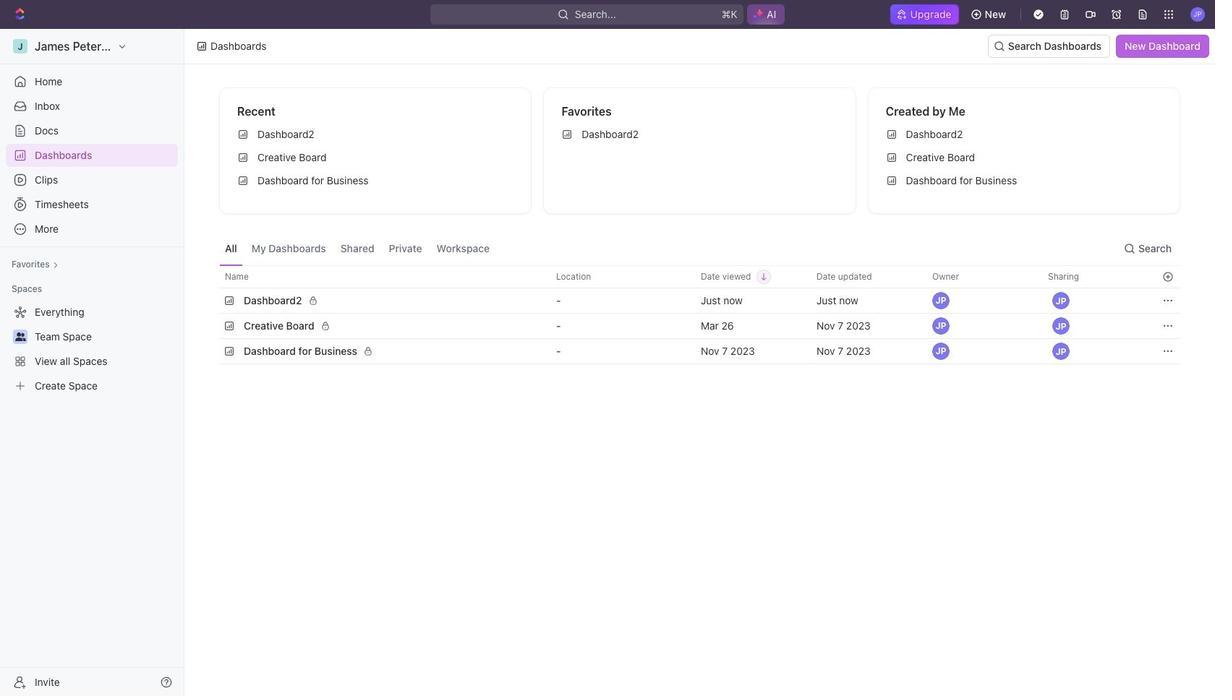 Task type: vqa. For each thing, say whether or not it's contained in the screenshot.
the left Team Space
no



Task type: locate. For each thing, give the bounding box(es) containing it.
tab list
[[219, 232, 496, 266]]

tree inside sidebar navigation
[[6, 301, 178, 398]]

james peterson, , element
[[933, 292, 950, 310], [1053, 292, 1070, 310], [933, 318, 950, 335], [1053, 318, 1070, 335], [933, 343, 950, 360], [1053, 343, 1070, 360]]

james peterson's workspace, , element
[[13, 39, 27, 54]]

4 row from the top
[[219, 337, 1181, 366]]

row
[[219, 266, 1181, 289], [219, 287, 1181, 316], [219, 312, 1181, 341], [219, 337, 1181, 366]]

table
[[219, 266, 1181, 366]]

tree
[[6, 301, 178, 398]]

sidebar navigation
[[0, 29, 187, 697]]



Task type: describe. For each thing, give the bounding box(es) containing it.
2 row from the top
[[219, 287, 1181, 316]]

user group image
[[15, 333, 26, 342]]

3 row from the top
[[219, 312, 1181, 341]]

1 row from the top
[[219, 266, 1181, 289]]



